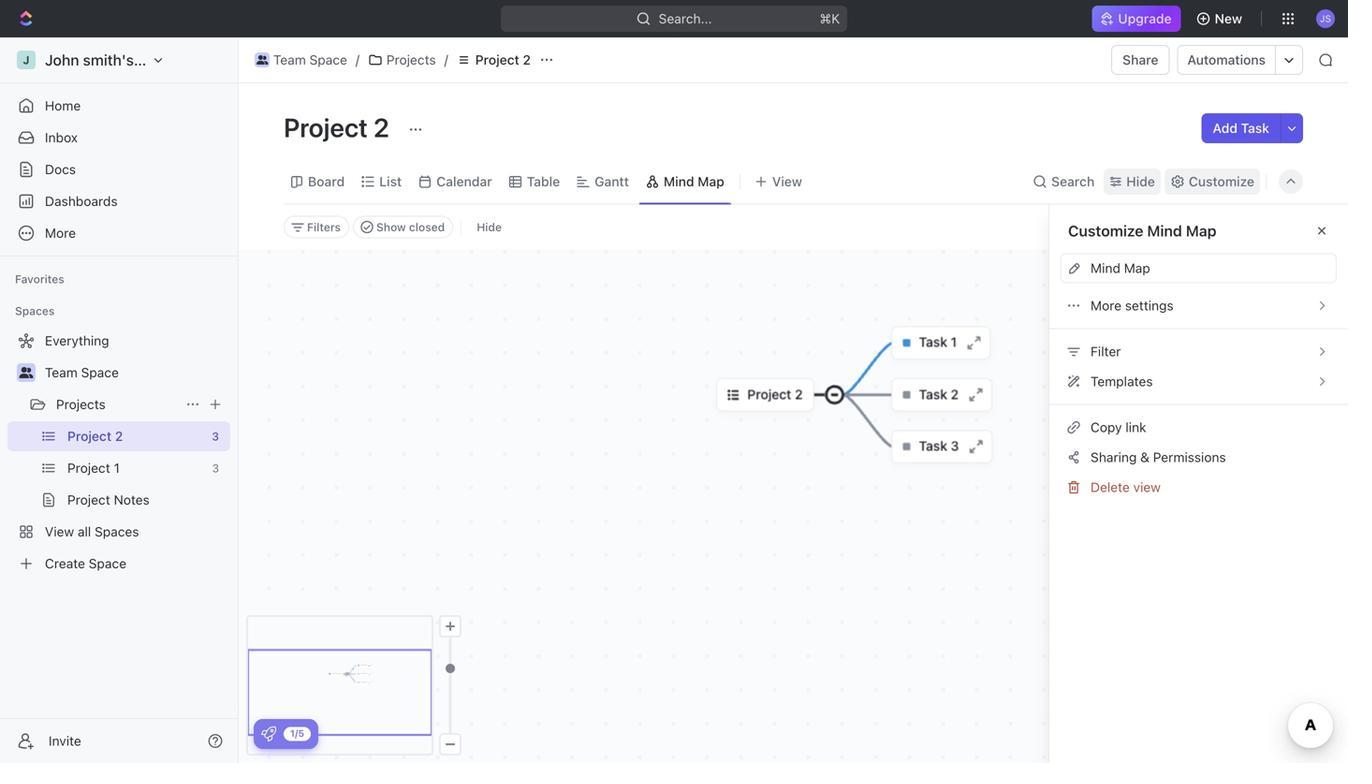 Task type: vqa. For each thing, say whether or not it's contained in the screenshot.
1st / from the right
yes



Task type: describe. For each thing, give the bounding box(es) containing it.
favorites button
[[7, 268, 72, 290]]

link
[[1126, 419, 1147, 435]]

john smith's workspace
[[45, 51, 215, 69]]

create
[[45, 556, 85, 571]]

1 vertical spatial space
[[81, 365, 119, 380]]

filters
[[307, 221, 341, 234]]

copy link button
[[1061, 413, 1337, 442]]

add task button
[[1202, 113, 1281, 143]]

1 vertical spatial 2
[[374, 112, 389, 143]]

2 vertical spatial mind
[[1091, 260, 1121, 276]]

board link
[[304, 169, 345, 195]]

2 horizontal spatial mind
[[1148, 222, 1183, 240]]

workspace
[[138, 51, 215, 69]]

settings
[[1125, 298, 1174, 313]]

js button
[[1311, 4, 1341, 34]]

show closed button
[[353, 216, 453, 238]]

favorites
[[15, 273, 64, 286]]

hide inside button
[[477, 221, 502, 234]]

search
[[1052, 174, 1095, 189]]

new
[[1215, 11, 1243, 26]]

view button
[[748, 169, 809, 195]]

inbox
[[45, 130, 78, 145]]

&
[[1141, 449, 1150, 465]]

more settings
[[1091, 298, 1174, 313]]

3 for 1
[[212, 462, 219, 475]]

0 vertical spatial space
[[310, 52, 347, 67]]

sharing & permissions button
[[1061, 442, 1337, 472]]

view all spaces link
[[7, 517, 227, 547]]

0 horizontal spatial spaces
[[15, 304, 55, 317]]

calendar
[[437, 174, 492, 189]]

automations
[[1188, 52, 1266, 67]]

view button
[[748, 160, 809, 204]]

2 horizontal spatial map
[[1186, 222, 1217, 240]]

more for more settings
[[1091, 298, 1122, 313]]

home link
[[7, 91, 230, 121]]

Search tasks... text field
[[1115, 213, 1303, 241]]

0 vertical spatial team space link
[[250, 49, 352, 71]]

sharing
[[1091, 449, 1137, 465]]

project for project notes link
[[67, 492, 110, 508]]

more button
[[7, 218, 230, 248]]

gantt
[[595, 174, 629, 189]]

hide button
[[1104, 169, 1161, 195]]

0 vertical spatial map
[[698, 174, 725, 189]]

upgrade
[[1118, 11, 1172, 26]]

permissions
[[1153, 449, 1226, 465]]

1 horizontal spatial project 2
[[284, 112, 395, 143]]

list link
[[376, 169, 402, 195]]

docs link
[[7, 155, 230, 184]]

1/5
[[290, 728, 304, 739]]

onboarding checklist button image
[[261, 727, 276, 742]]

delete view button
[[1061, 472, 1337, 502]]

project 1 link
[[67, 453, 205, 483]]

⌘k
[[820, 11, 840, 26]]

add
[[1213, 120, 1238, 136]]

0 horizontal spatial projects link
[[56, 390, 178, 420]]

table link
[[523, 169, 560, 195]]

customize button
[[1165, 169, 1260, 195]]

js
[[1320, 13, 1332, 24]]

0 vertical spatial projects
[[387, 52, 436, 67]]

customize for customize mind map
[[1069, 222, 1144, 240]]

show closed
[[376, 221, 445, 234]]

view
[[1134, 479, 1161, 495]]

tree inside sidebar navigation
[[7, 326, 230, 579]]

upgrade link
[[1092, 6, 1181, 32]]

templates button
[[1061, 367, 1337, 397]]

filter button
[[1050, 337, 1349, 367]]

automations button
[[1178, 46, 1275, 74]]

customize mind map
[[1069, 222, 1217, 240]]

calendar link
[[433, 169, 492, 195]]

mind map link
[[660, 169, 725, 195]]

1
[[114, 460, 120, 476]]

0 vertical spatial project 2
[[475, 52, 531, 67]]

invite
[[49, 733, 81, 749]]

delete view
[[1091, 479, 1161, 495]]

new button
[[1189, 4, 1254, 34]]

project for project 1 "link"
[[67, 460, 110, 476]]

project notes link
[[67, 485, 227, 515]]

templates button
[[1050, 367, 1349, 397]]

gantt link
[[591, 169, 629, 195]]

dashboards
[[45, 193, 118, 209]]

smith's
[[83, 51, 134, 69]]

sharing & permissions
[[1091, 449, 1226, 465]]

table
[[527, 174, 560, 189]]

share
[[1123, 52, 1159, 67]]

notes
[[114, 492, 150, 508]]

everything link
[[7, 326, 227, 356]]

hide button
[[469, 216, 509, 238]]

1 vertical spatial spaces
[[95, 524, 139, 539]]

project notes
[[67, 492, 150, 508]]

project 1
[[67, 460, 120, 476]]

dashboards link
[[7, 186, 230, 216]]



Task type: locate. For each thing, give the bounding box(es) containing it.
mind map right gantt
[[664, 174, 725, 189]]

1 horizontal spatial projects
[[387, 52, 436, 67]]

1 vertical spatial project 2
[[284, 112, 395, 143]]

1 vertical spatial team space link
[[45, 358, 227, 388]]

more inside button
[[1091, 298, 1122, 313]]

1 horizontal spatial projects link
[[363, 49, 441, 71]]

closed
[[409, 221, 445, 234]]

share button
[[1112, 45, 1170, 75]]

3
[[212, 430, 219, 443], [212, 462, 219, 475]]

project
[[475, 52, 520, 67], [284, 112, 368, 143], [67, 428, 112, 444], [67, 460, 110, 476], [67, 492, 110, 508]]

map left view dropdown button
[[698, 174, 725, 189]]

0 horizontal spatial mind map
[[664, 174, 725, 189]]

1 vertical spatial project 2 link
[[67, 421, 204, 451]]

user group image inside team space link
[[256, 55, 268, 65]]

2 vertical spatial space
[[89, 556, 126, 571]]

team space inside tree
[[45, 365, 119, 380]]

2 vertical spatial 2
[[115, 428, 123, 444]]

delete
[[1091, 479, 1130, 495]]

1 vertical spatial view
[[45, 524, 74, 539]]

copy
[[1091, 419, 1122, 435]]

map
[[698, 174, 725, 189], [1186, 222, 1217, 240], [1124, 260, 1151, 276]]

0 vertical spatial projects link
[[363, 49, 441, 71]]

1 horizontal spatial user group image
[[256, 55, 268, 65]]

1 horizontal spatial mind map
[[1091, 260, 1151, 276]]

customize for customize
[[1189, 174, 1255, 189]]

view all spaces
[[45, 524, 139, 539]]

view
[[772, 174, 802, 189], [45, 524, 74, 539]]

1 vertical spatial hide
[[477, 221, 502, 234]]

1 3 from the top
[[212, 430, 219, 443]]

0 vertical spatial mind map
[[664, 174, 725, 189]]

view for view all spaces
[[45, 524, 74, 539]]

0 horizontal spatial project 2
[[67, 428, 123, 444]]

1 vertical spatial map
[[1186, 222, 1217, 240]]

search...
[[659, 11, 712, 26]]

0 vertical spatial team space
[[273, 52, 347, 67]]

team space
[[273, 52, 347, 67], [45, 365, 119, 380]]

everything
[[45, 333, 109, 348]]

mind down hide dropdown button
[[1148, 222, 1183, 240]]

inbox link
[[7, 123, 230, 153]]

mind
[[664, 174, 694, 189], [1148, 222, 1183, 240], [1091, 260, 1121, 276]]

create space link
[[7, 549, 227, 579]]

mind map up more settings in the top right of the page
[[1091, 260, 1151, 276]]

view for view
[[772, 174, 802, 189]]

filters button
[[284, 216, 349, 238]]

list
[[379, 174, 402, 189]]

0 horizontal spatial user group image
[[19, 367, 33, 378]]

0 horizontal spatial mind
[[664, 174, 694, 189]]

1 horizontal spatial project 2 link
[[452, 49, 536, 71]]

0 vertical spatial mind
[[664, 174, 694, 189]]

1 vertical spatial 3
[[212, 462, 219, 475]]

view inside button
[[772, 174, 802, 189]]

1 vertical spatial more
[[1091, 298, 1122, 313]]

0 vertical spatial more
[[45, 225, 76, 241]]

search button
[[1027, 169, 1101, 195]]

team inside tree
[[45, 365, 78, 380]]

project 2 inside tree
[[67, 428, 123, 444]]

project 2
[[475, 52, 531, 67], [284, 112, 395, 143], [67, 428, 123, 444]]

more settings button
[[1061, 291, 1337, 321]]

hide up customize mind map
[[1127, 174, 1155, 189]]

0 horizontal spatial customize
[[1069, 222, 1144, 240]]

john
[[45, 51, 79, 69]]

0 horizontal spatial project 2 link
[[67, 421, 204, 451]]

filter button
[[1061, 337, 1337, 367]]

1 vertical spatial team space
[[45, 365, 119, 380]]

space
[[310, 52, 347, 67], [81, 365, 119, 380], [89, 556, 126, 571]]

0 horizontal spatial more
[[45, 225, 76, 241]]

1 vertical spatial mind map
[[1091, 260, 1151, 276]]

0 vertical spatial customize
[[1189, 174, 1255, 189]]

project for bottommost the project 2 link
[[67, 428, 112, 444]]

0 vertical spatial hide
[[1127, 174, 1155, 189]]

all
[[78, 524, 91, 539]]

0 vertical spatial view
[[772, 174, 802, 189]]

projects inside sidebar navigation
[[56, 397, 106, 412]]

hide
[[1127, 174, 1155, 189], [477, 221, 502, 234]]

1 horizontal spatial 2
[[374, 112, 389, 143]]

1 / from the left
[[356, 52, 360, 67]]

1 vertical spatial team
[[45, 365, 78, 380]]

spaces down favorites on the left of page
[[15, 304, 55, 317]]

tree
[[7, 326, 230, 579]]

0 horizontal spatial 2
[[115, 428, 123, 444]]

mind up more settings in the top right of the page
[[1091, 260, 1121, 276]]

0 horizontal spatial hide
[[477, 221, 502, 234]]

john smith's workspace, , element
[[17, 51, 36, 69]]

2 horizontal spatial 2
[[523, 52, 531, 67]]

onboarding checklist button element
[[261, 727, 276, 742]]

board
[[308, 174, 345, 189]]

0 horizontal spatial projects
[[56, 397, 106, 412]]

None range field
[[439, 638, 462, 733]]

1 horizontal spatial view
[[772, 174, 802, 189]]

map down customize mind map
[[1124, 260, 1151, 276]]

0 horizontal spatial team
[[45, 365, 78, 380]]

spaces up create space link
[[95, 524, 139, 539]]

more down dashboards
[[45, 225, 76, 241]]

2 3 from the top
[[212, 462, 219, 475]]

home
[[45, 98, 81, 113]]

more inside dropdown button
[[45, 225, 76, 241]]

1 vertical spatial projects link
[[56, 390, 178, 420]]

templates
[[1091, 374, 1153, 389]]

hide down calendar
[[477, 221, 502, 234]]

show
[[376, 221, 406, 234]]

copy link
[[1091, 419, 1147, 435]]

0 horizontal spatial team space
[[45, 365, 119, 380]]

project inside "link"
[[67, 460, 110, 476]]

j
[[23, 53, 30, 66]]

/
[[356, 52, 360, 67], [444, 52, 448, 67]]

1 horizontal spatial map
[[1124, 260, 1151, 276]]

2
[[523, 52, 531, 67], [374, 112, 389, 143], [115, 428, 123, 444]]

2 inside tree
[[115, 428, 123, 444]]

1 vertical spatial customize
[[1069, 222, 1144, 240]]

1 horizontal spatial team
[[273, 52, 306, 67]]

2 vertical spatial map
[[1124, 260, 1151, 276]]

0 vertical spatial spaces
[[15, 304, 55, 317]]

customize down hide dropdown button
[[1069, 222, 1144, 240]]

3 for 2
[[212, 430, 219, 443]]

customize inside button
[[1189, 174, 1255, 189]]

more
[[45, 225, 76, 241], [1091, 298, 1122, 313]]

1 horizontal spatial spaces
[[95, 524, 139, 539]]

1 vertical spatial user group image
[[19, 367, 33, 378]]

1 vertical spatial mind
[[1148, 222, 1183, 240]]

2 / from the left
[[444, 52, 448, 67]]

1 horizontal spatial /
[[444, 52, 448, 67]]

1 horizontal spatial more
[[1091, 298, 1122, 313]]

0 horizontal spatial /
[[356, 52, 360, 67]]

0 vertical spatial project 2 link
[[452, 49, 536, 71]]

tree containing everything
[[7, 326, 230, 579]]

task
[[1241, 120, 1270, 136]]

0 horizontal spatial team space link
[[45, 358, 227, 388]]

create space
[[45, 556, 126, 571]]

team space link
[[250, 49, 352, 71], [45, 358, 227, 388]]

docs
[[45, 162, 76, 177]]

2 vertical spatial project 2
[[67, 428, 123, 444]]

mind right gantt
[[664, 174, 694, 189]]

1 horizontal spatial hide
[[1127, 174, 1155, 189]]

filter
[[1091, 344, 1121, 359]]

1 horizontal spatial team space link
[[250, 49, 352, 71]]

1 horizontal spatial customize
[[1189, 174, 1255, 189]]

0 vertical spatial 2
[[523, 52, 531, 67]]

user group image inside tree
[[19, 367, 33, 378]]

view inside tree
[[45, 524, 74, 539]]

0 vertical spatial team
[[273, 52, 306, 67]]

customize up search tasks... "text field"
[[1189, 174, 1255, 189]]

add task
[[1213, 120, 1270, 136]]

sidebar navigation
[[0, 37, 243, 763]]

1 horizontal spatial team space
[[273, 52, 347, 67]]

1 horizontal spatial mind
[[1091, 260, 1121, 276]]

0 vertical spatial user group image
[[256, 55, 268, 65]]

customize
[[1189, 174, 1255, 189], [1069, 222, 1144, 240]]

hide inside dropdown button
[[1127, 174, 1155, 189]]

mind map
[[664, 174, 725, 189], [1091, 260, 1151, 276]]

spaces
[[15, 304, 55, 317], [95, 524, 139, 539]]

more for more
[[45, 225, 76, 241]]

0 horizontal spatial view
[[45, 524, 74, 539]]

map down customize button
[[1186, 222, 1217, 240]]

2 horizontal spatial project 2
[[475, 52, 531, 67]]

more left settings
[[1091, 298, 1122, 313]]

0 vertical spatial 3
[[212, 430, 219, 443]]

0 horizontal spatial map
[[698, 174, 725, 189]]

1 vertical spatial projects
[[56, 397, 106, 412]]

team
[[273, 52, 306, 67], [45, 365, 78, 380]]

user group image
[[256, 55, 268, 65], [19, 367, 33, 378]]



